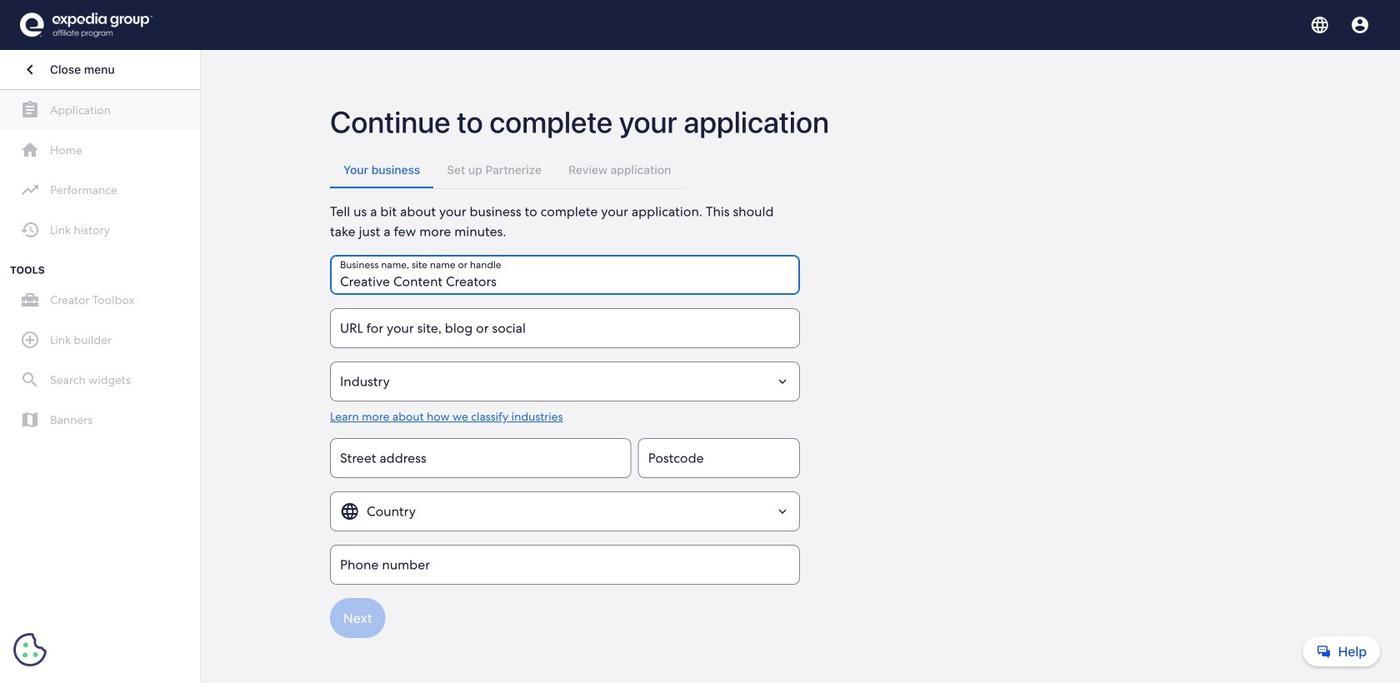 Task type: describe. For each thing, give the bounding box(es) containing it.
language image
[[1310, 15, 1330, 35]]



Task type: locate. For each thing, give the bounding box(es) containing it.
leading image
[[1350, 15, 1370, 35]]

None text field
[[330, 255, 800, 295], [330, 438, 631, 478], [638, 438, 800, 478], [330, 545, 800, 585], [330, 255, 800, 295], [330, 438, 631, 478], [638, 438, 800, 478], [330, 545, 800, 585]]

list
[[330, 152, 684, 188]]

expedia group affiliate program image
[[20, 13, 153, 38]]

dialog
[[0, 0, 1400, 683]]

directional image
[[20, 60, 40, 80]]

None text field
[[330, 308, 800, 348]]

cookie preferences image
[[13, 633, 47, 667]]



Task type: vqa. For each thing, say whether or not it's contained in the screenshot.
small icon
no



